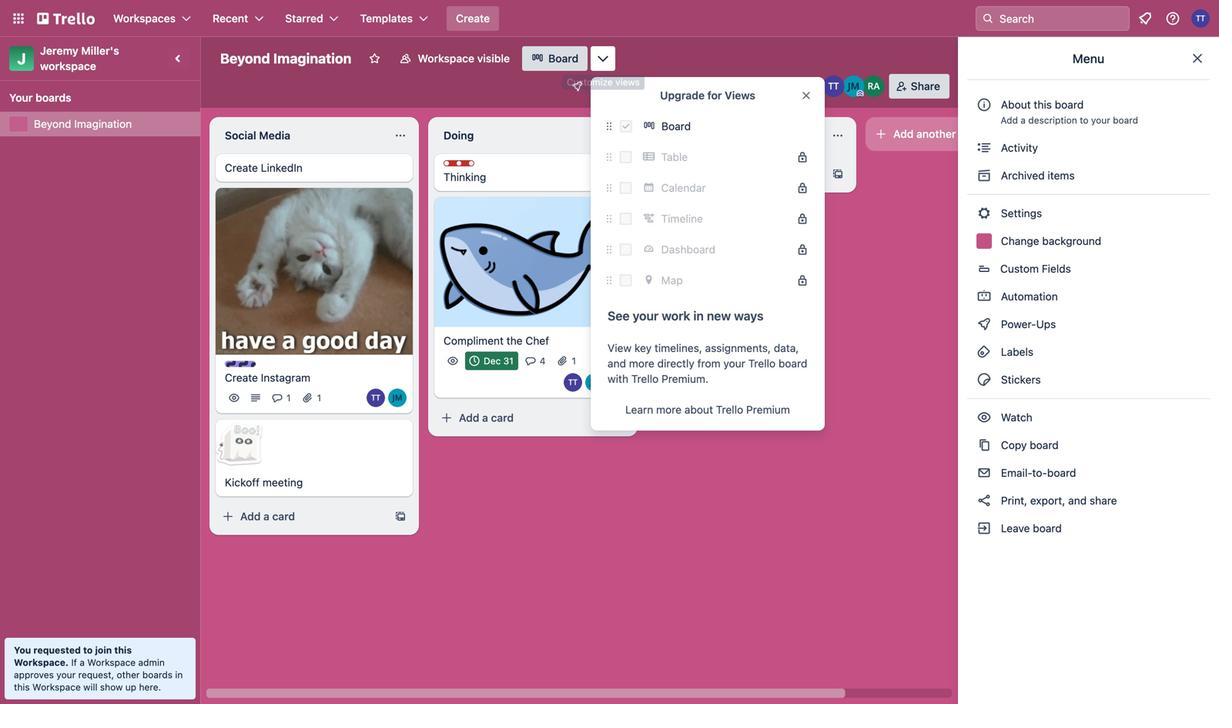 Task type: locate. For each thing, give the bounding box(es) containing it.
beyond down the recent dropdown button
[[220, 50, 270, 67]]

0 vertical spatial boards
[[35, 91, 71, 104]]

1 vertical spatial automation
[[999, 290, 1058, 303]]

jeremy miller (jeremymiller198) image
[[586, 373, 604, 392]]

0 horizontal spatial jeremy miller (jeremymiller198) image
[[388, 389, 407, 407]]

dec
[[484, 356, 501, 366]]

board link down for at the right of the page
[[639, 114, 816, 139]]

1 horizontal spatial beyond
[[220, 50, 270, 67]]

1 vertical spatial more
[[657, 403, 682, 416]]

1 vertical spatial board
[[662, 120, 691, 133]]

terry turtle (terryturtle) image down create instagram link
[[367, 389, 385, 407]]

1 horizontal spatial ups
[[1037, 318, 1057, 331]]

imagination down starred dropdown button
[[273, 50, 352, 67]]

key
[[635, 342, 652, 354]]

view
[[608, 342, 632, 354]]

1 horizontal spatial and
[[1069, 494, 1087, 507]]

create up "workspace visible"
[[456, 12, 490, 25]]

admin
[[138, 657, 165, 668]]

more right the learn
[[657, 403, 682, 416]]

timeline
[[662, 212, 703, 225]]

items
[[1048, 169, 1075, 182]]

sm image inside watch link
[[977, 410, 992, 425]]

terry turtle (terryturtle) image left this member is an admin of this board. image
[[823, 76, 845, 97]]

imagination
[[273, 50, 352, 67], [74, 118, 132, 130]]

sm image inside activity link
[[977, 140, 992, 156]]

sm image
[[977, 140, 992, 156], [977, 168, 992, 183], [977, 206, 992, 221], [977, 289, 992, 304], [977, 493, 992, 509], [977, 521, 992, 536]]

add inside button
[[894, 128, 914, 140]]

labels
[[999, 346, 1034, 358]]

0 horizontal spatial beyond
[[34, 118, 71, 130]]

terry turtle (terryturtle) image left jeremy miller (jeremymiller198) icon
[[564, 373, 583, 392]]

copy board
[[999, 439, 1059, 452]]

board
[[549, 52, 579, 65], [662, 120, 691, 133]]

1 horizontal spatial jeremy miller (jeremymiller198) image
[[843, 76, 865, 97]]

0 horizontal spatial more
[[629, 357, 655, 370]]

to
[[1080, 115, 1089, 126], [83, 645, 93, 656]]

2 vertical spatial this
[[14, 682, 30, 693]]

workspaces button
[[104, 6, 200, 31]]

0 vertical spatial beyond imagination
[[220, 50, 352, 67]]

create for create
[[456, 12, 490, 25]]

board up customize
[[549, 52, 579, 65]]

in left new
[[694, 309, 704, 323]]

2 vertical spatial workspace
[[32, 682, 81, 693]]

0 horizontal spatial board link
[[522, 46, 588, 71]]

1 vertical spatial create from template… image
[[395, 511, 407, 523]]

customize views
[[567, 76, 640, 87]]

card
[[491, 411, 514, 424], [272, 510, 295, 523]]

1 for 1
[[317, 393, 321, 404]]

ups
[[627, 80, 648, 92], [1037, 318, 1057, 331]]

0 vertical spatial beyond
[[220, 50, 270, 67]]

and up with
[[608, 357, 626, 370]]

1 horizontal spatial in
[[694, 309, 704, 323]]

0 horizontal spatial boards
[[35, 91, 71, 104]]

your down 'if'
[[56, 670, 76, 680]]

automation inside automation 'button'
[[682, 80, 740, 92]]

sm image inside the archived items link
[[977, 168, 992, 183]]

1 vertical spatial beyond imagination
[[34, 118, 132, 130]]

0 vertical spatial power-ups
[[591, 80, 648, 92]]

Dec 31 checkbox
[[465, 352, 518, 370]]

0 horizontal spatial and
[[608, 357, 626, 370]]

Social Media text field
[[216, 123, 385, 148]]

2 vertical spatial trello
[[716, 403, 744, 416]]

0 vertical spatial this
[[1034, 98, 1052, 111]]

sm image inside automation link
[[977, 289, 992, 304]]

watch link
[[968, 405, 1210, 430]]

beyond down "your boards"
[[34, 118, 71, 130]]

upgrade for views
[[660, 89, 756, 102]]

0 vertical spatial power-
[[591, 80, 627, 92]]

workspace down join
[[87, 657, 136, 668]]

power-ups inside power-ups link
[[999, 318, 1060, 331]]

1 horizontal spatial imagination
[[273, 50, 352, 67]]

2 horizontal spatial workspace
[[418, 52, 475, 65]]

j
[[17, 49, 26, 67]]

more
[[629, 357, 655, 370], [657, 403, 682, 416]]

for
[[708, 89, 722, 102]]

1 vertical spatial and
[[1069, 494, 1087, 507]]

1 vertical spatial this
[[114, 645, 132, 656]]

to up activity link
[[1080, 115, 1089, 126]]

social media
[[225, 129, 291, 142]]

board link
[[522, 46, 588, 71], [639, 114, 816, 139]]

0 vertical spatial to
[[1080, 115, 1089, 126]]

2 horizontal spatial 1
[[572, 356, 576, 366]]

beyond imagination
[[220, 50, 352, 67], [34, 118, 132, 130]]

1 vertical spatial trello
[[632, 373, 659, 385]]

sm image inside the copy board link
[[977, 438, 992, 453]]

more down "key" at the right of page
[[629, 357, 655, 370]]

customize views tooltip
[[562, 74, 645, 89]]

2 horizontal spatial terry turtle (terryturtle) image
[[823, 76, 845, 97]]

4 sm image from the top
[[977, 289, 992, 304]]

workspace down 'approves'
[[32, 682, 81, 693]]

1 horizontal spatial trello
[[716, 403, 744, 416]]

add a card button down 31
[[435, 406, 607, 430]]

customize
[[567, 76, 613, 87]]

sm image inside email-to-board link
[[977, 465, 992, 481]]

5 sm image from the top
[[977, 493, 992, 509]]

your right see
[[633, 309, 659, 323]]

0 horizontal spatial add a card
[[240, 510, 295, 523]]

sm image for power-ups
[[977, 317, 992, 332]]

in right other
[[175, 670, 183, 680]]

0 horizontal spatial card
[[272, 510, 295, 523]]

add a card button for social media
[[216, 504, 388, 529]]

beyond imagination down starred at the left top of page
[[220, 50, 352, 67]]

terry turtle (terryturtle) image for jeremy miller (jeremymiller198) icon
[[564, 373, 583, 392]]

change background link
[[968, 229, 1210, 253]]

0 vertical spatial trello
[[749, 357, 776, 370]]

terry turtle (terryturtle) image
[[823, 76, 845, 97], [564, 373, 583, 392], [367, 389, 385, 407]]

imagination inside the board name text field
[[273, 50, 352, 67]]

0 horizontal spatial terry turtle (terryturtle) image
[[367, 389, 385, 407]]

1 vertical spatial board link
[[639, 114, 816, 139]]

Search field
[[995, 7, 1130, 30]]

card down meeting
[[272, 510, 295, 523]]

boards down the admin
[[142, 670, 173, 680]]

list
[[959, 128, 974, 140]]

sm image inside stickers link
[[977, 372, 992, 388]]

create down social
[[225, 161, 258, 174]]

sm image for labels
[[977, 344, 992, 360]]

archived items link
[[968, 163, 1210, 188]]

trello down assignments,
[[749, 357, 776, 370]]

star or unstar board image
[[369, 52, 381, 65]]

learn
[[626, 403, 654, 416]]

calendar
[[662, 181, 706, 194]]

0 vertical spatial automation
[[682, 80, 740, 92]]

add down dec 31 option
[[459, 411, 480, 424]]

add another list
[[894, 128, 974, 140]]

0 vertical spatial imagination
[[273, 50, 352, 67]]

leave board
[[999, 522, 1062, 535]]

board up activity link
[[1114, 115, 1139, 126]]

1 horizontal spatial add a card button
[[435, 406, 607, 430]]

0 horizontal spatial power-ups
[[591, 80, 648, 92]]

0 horizontal spatial in
[[175, 670, 183, 680]]

dashboard
[[662, 243, 716, 256]]

join
[[95, 645, 112, 656]]

boards inside your boards with 1 items element
[[35, 91, 71, 104]]

assignments,
[[706, 342, 771, 354]]

0 vertical spatial card
[[491, 411, 514, 424]]

0 horizontal spatial automation
[[682, 80, 740, 92]]

thoughts thinking
[[444, 161, 502, 183]]

0 horizontal spatial board
[[549, 52, 579, 65]]

1 vertical spatial create
[[225, 161, 258, 174]]

compliment the chef
[[444, 334, 549, 347]]

views
[[725, 89, 756, 102]]

workspace.
[[14, 657, 69, 668]]

0 vertical spatial create from template… image
[[832, 168, 844, 180]]

add a card for social media
[[240, 510, 295, 523]]

1 horizontal spatial add a card
[[459, 411, 514, 424]]

1 horizontal spatial 1
[[317, 393, 321, 404]]

1 vertical spatial workspace
[[87, 657, 136, 668]]

sm image for settings
[[977, 206, 992, 221]]

boards
[[35, 91, 71, 104], [142, 670, 173, 680]]

close popover image
[[801, 89, 813, 102]]

media
[[259, 129, 291, 142]]

meeting
[[263, 476, 303, 489]]

1 horizontal spatial automation
[[999, 290, 1058, 303]]

boards right the your at the top left of page
[[35, 91, 71, 104]]

1 vertical spatial add a card
[[240, 510, 295, 523]]

1 vertical spatial in
[[175, 670, 183, 680]]

2 vertical spatial create
[[225, 372, 258, 384]]

create from template… image
[[832, 168, 844, 180], [395, 511, 407, 523]]

create inside button
[[456, 12, 490, 25]]

back to home image
[[37, 6, 95, 31]]

search image
[[982, 12, 995, 25]]

2 horizontal spatial this
[[1034, 98, 1052, 111]]

1 horizontal spatial board
[[662, 120, 691, 133]]

add left another
[[894, 128, 914, 140]]

board up "table"
[[662, 120, 691, 133]]

sm image inside print, export, and share link
[[977, 493, 992, 509]]

to left join
[[83, 645, 93, 656]]

0 vertical spatial add a card
[[459, 411, 514, 424]]

1 horizontal spatial power-
[[1002, 318, 1037, 331]]

trello right with
[[632, 373, 659, 385]]

0 horizontal spatial imagination
[[74, 118, 132, 130]]

0 vertical spatial create
[[456, 12, 490, 25]]

power-ups
[[591, 80, 648, 92], [999, 318, 1060, 331]]

a inside the about this board add a description to your board
[[1021, 115, 1026, 126]]

1 vertical spatial card
[[272, 510, 295, 523]]

sm image for archived items
[[977, 168, 992, 183]]

add a card button down kickoff meeting link
[[216, 504, 388, 529]]

0 horizontal spatial this
[[14, 682, 30, 693]]

premium
[[747, 403, 790, 416]]

0 vertical spatial in
[[694, 309, 704, 323]]

show
[[100, 682, 123, 693]]

2 sm image from the top
[[977, 168, 992, 183]]

imagination down your boards with 1 items element
[[74, 118, 132, 130]]

1 horizontal spatial more
[[657, 403, 682, 416]]

1 horizontal spatial beyond imagination
[[220, 50, 352, 67]]

card down the dec 31
[[491, 411, 514, 424]]

create down color: purple, title: none icon
[[225, 372, 258, 384]]

0 vertical spatial ups
[[627, 80, 648, 92]]

1 horizontal spatial create from template… image
[[832, 168, 844, 180]]

add a card button
[[435, 406, 607, 430], [216, 504, 388, 529]]

1 horizontal spatial boards
[[142, 670, 173, 680]]

add a card button for doing
[[435, 406, 607, 430]]

board down "data,"
[[779, 357, 808, 370]]

1 down instagram
[[287, 393, 291, 404]]

here.
[[139, 682, 161, 693]]

3 sm image from the top
[[977, 206, 992, 221]]

1 horizontal spatial terry turtle (terryturtle) image
[[564, 373, 583, 392]]

1 vertical spatial add a card button
[[216, 504, 388, 529]]

1 vertical spatial to
[[83, 645, 93, 656]]

sm image inside power-ups link
[[977, 317, 992, 332]]

0 vertical spatial and
[[608, 357, 626, 370]]

create instagram
[[225, 372, 311, 384]]

open information menu image
[[1166, 11, 1181, 26]]

add a card down dec 31 option
[[459, 411, 514, 424]]

0 vertical spatial more
[[629, 357, 655, 370]]

board up to-
[[1030, 439, 1059, 452]]

0 vertical spatial workspace
[[418, 52, 475, 65]]

terry turtle (terryturtle) image
[[1192, 9, 1210, 28]]

add a card
[[459, 411, 514, 424], [240, 510, 295, 523]]

linkedin
[[261, 161, 303, 174]]

this member is an admin of this board. image
[[857, 90, 864, 97]]

and left share
[[1069, 494, 1087, 507]]

jeremy miller (jeremymiller198) image
[[843, 76, 865, 97], [388, 389, 407, 407]]

data,
[[774, 342, 799, 354]]

0 horizontal spatial ups
[[627, 80, 648, 92]]

request,
[[78, 670, 114, 680]]

board link up customize
[[522, 46, 588, 71]]

primary element
[[0, 0, 1220, 37]]

0 horizontal spatial power-
[[591, 80, 627, 92]]

a right 'if'
[[80, 657, 85, 668]]

activity link
[[968, 136, 1210, 160]]

1 vertical spatial power-ups
[[999, 318, 1060, 331]]

create
[[456, 12, 490, 25], [225, 161, 258, 174], [225, 372, 258, 384]]

add down about at the right of the page
[[1001, 115, 1019, 126]]

workspace inside button
[[418, 52, 475, 65]]

board
[[1055, 98, 1084, 111], [1114, 115, 1139, 126], [779, 357, 808, 370], [1030, 439, 1059, 452], [1048, 467, 1077, 479], [1033, 522, 1062, 535]]

1 right 4
[[572, 356, 576, 366]]

create from template… image
[[613, 412, 626, 424]]

your down assignments,
[[724, 357, 746, 370]]

social
[[225, 129, 256, 142]]

your inside the about this board add a description to your board
[[1092, 115, 1111, 126]]

0 horizontal spatial add a card button
[[216, 504, 388, 529]]

print, export, and share
[[999, 494, 1118, 507]]

sm image
[[660, 74, 682, 96], [977, 317, 992, 332], [977, 344, 992, 360], [977, 372, 992, 388], [977, 410, 992, 425], [977, 438, 992, 453], [977, 465, 992, 481]]

1 horizontal spatial this
[[114, 645, 132, 656]]

export,
[[1031, 494, 1066, 507]]

sm image inside settings link
[[977, 206, 992, 221]]

1 down create instagram link
[[317, 393, 321, 404]]

1 vertical spatial boards
[[142, 670, 173, 680]]

create for create instagram
[[225, 372, 258, 384]]

timelines,
[[655, 342, 703, 354]]

1 horizontal spatial workspace
[[87, 657, 136, 668]]

your boards
[[9, 91, 71, 104]]

trello right about
[[716, 403, 744, 416]]

create linkedin link
[[225, 160, 404, 176]]

0 vertical spatial add a card button
[[435, 406, 607, 430]]

workspace visible
[[418, 52, 510, 65]]

create instagram link
[[225, 370, 404, 386]]

more inside view key timelines, assignments, data, and more directly from your trello board with trello premium.
[[629, 357, 655, 370]]

1 vertical spatial power-
[[1002, 318, 1037, 331]]

sm image inside labels 'link'
[[977, 344, 992, 360]]

work
[[662, 309, 691, 323]]

1 sm image from the top
[[977, 140, 992, 156]]

1 horizontal spatial power-ups
[[999, 318, 1060, 331]]

beyond imagination down your boards with 1 items element
[[34, 118, 132, 130]]

6 sm image from the top
[[977, 521, 992, 536]]

1 horizontal spatial card
[[491, 411, 514, 424]]

this inside you requested to join this workspace.
[[114, 645, 132, 656]]

your up activity link
[[1092, 115, 1111, 126]]

sm image inside leave board link
[[977, 521, 992, 536]]

a
[[1021, 115, 1026, 126], [482, 411, 488, 424], [264, 510, 270, 523], [80, 657, 85, 668]]

sm image for automation
[[977, 289, 992, 304]]

this right join
[[114, 645, 132, 656]]

a down about at the right of the page
[[1021, 115, 1026, 126]]

activity
[[999, 141, 1039, 154]]

1 horizontal spatial board link
[[639, 114, 816, 139]]

email-to-board
[[999, 467, 1077, 479]]

a down 'kickoff meeting'
[[264, 510, 270, 523]]

add a card down 'kickoff meeting'
[[240, 510, 295, 523]]

power- inside button
[[591, 80, 627, 92]]

custom fields button
[[968, 257, 1210, 281]]

1 vertical spatial jeremy miller (jeremymiller198) image
[[388, 389, 407, 407]]

this
[[1034, 98, 1052, 111], [114, 645, 132, 656], [14, 682, 30, 693]]

add inside the about this board add a description to your board
[[1001, 115, 1019, 126]]

0 horizontal spatial to
[[83, 645, 93, 656]]

workspace left visible
[[418, 52, 475, 65]]

this up description
[[1034, 98, 1052, 111]]

boards inside if a workspace admin approves your request, other boards in this workspace will show up here.
[[142, 670, 173, 680]]

this down 'approves'
[[14, 682, 30, 693]]

learn more about trello premium
[[626, 403, 790, 416]]

table
[[662, 151, 688, 163]]

sm image for activity
[[977, 140, 992, 156]]

share
[[911, 80, 941, 92]]

settings link
[[968, 201, 1210, 226]]

sm image for stickers
[[977, 372, 992, 388]]

upgrade
[[660, 89, 705, 102]]

and
[[608, 357, 626, 370], [1069, 494, 1087, 507]]

automation
[[682, 80, 740, 92], [999, 290, 1058, 303]]

recent
[[213, 12, 248, 25]]

your inside view key timelines, assignments, data, and more directly from your trello board with trello premium.
[[724, 357, 746, 370]]

0 vertical spatial board link
[[522, 46, 588, 71]]

0 vertical spatial jeremy miller (jeremymiller198) image
[[843, 76, 865, 97]]



Task type: vqa. For each thing, say whether or not it's contained in the screenshot.
the top Add a card
yes



Task type: describe. For each thing, give the bounding box(es) containing it.
jeremy miller's workspace
[[40, 44, 122, 72]]

terry turtle (terryturtle) image for rightmost jeremy miller (jeremymiller198) image
[[823, 76, 845, 97]]

from
[[698, 357, 721, 370]]

0 horizontal spatial beyond imagination
[[34, 118, 132, 130]]

Board name text field
[[213, 46, 359, 71]]

sm image for leave board
[[977, 521, 992, 536]]

this inside the about this board add a description to your board
[[1034, 98, 1052, 111]]

requested
[[33, 645, 81, 656]]

sm image for print, export, and share
[[977, 493, 992, 509]]

beyond inside the board name text field
[[220, 50, 270, 67]]

leave
[[1002, 522, 1030, 535]]

1 vertical spatial ups
[[1037, 318, 1057, 331]]

create linkedin
[[225, 161, 303, 174]]

0 horizontal spatial create from template… image
[[395, 511, 407, 523]]

1 vertical spatial imagination
[[74, 118, 132, 130]]

your inside if a workspace admin approves your request, other boards in this workspace will show up here.
[[56, 670, 76, 680]]

1 vertical spatial beyond
[[34, 118, 71, 130]]

ruby anderson (rubyanderson7) image
[[607, 373, 626, 392]]

terry turtle (terryturtle) image for jeremy miller (jeremymiller198) image to the bottom
[[367, 389, 385, 407]]

color: purple, title: none image
[[225, 361, 256, 367]]

workspaces
[[113, 12, 176, 25]]

leave board link
[[968, 516, 1210, 541]]

board down the export,
[[1033, 522, 1062, 535]]

change background
[[999, 235, 1102, 247]]

other
[[117, 670, 140, 680]]

4
[[540, 356, 546, 366]]

sm image for copy board
[[977, 438, 992, 453]]

miller's
[[81, 44, 119, 57]]

archived
[[1002, 169, 1045, 182]]

create button
[[447, 6, 499, 31]]

board up description
[[1055, 98, 1084, 111]]

learn more about trello premium link
[[626, 402, 790, 418]]

see your work in new ways
[[608, 309, 764, 323]]

pete ghost image
[[215, 420, 264, 469]]

jeremy
[[40, 44, 78, 57]]

and inside view key timelines, assignments, data, and more directly from your trello board with trello premium.
[[608, 357, 626, 370]]

print, export, and share link
[[968, 489, 1210, 513]]

31
[[504, 356, 514, 366]]

custom fields
[[1001, 262, 1072, 275]]

sm image for email-to-board
[[977, 465, 992, 481]]

background
[[1043, 235, 1102, 247]]

compliment
[[444, 334, 504, 347]]

thinking link
[[444, 170, 623, 185]]

directly
[[658, 357, 695, 370]]

your boards with 1 items element
[[9, 89, 183, 107]]

ways
[[734, 309, 764, 323]]

add another list button
[[866, 117, 1076, 151]]

ruby anderson (rubyanderson7) image
[[864, 76, 885, 97]]

ups inside button
[[627, 80, 648, 92]]

a inside if a workspace admin approves your request, other boards in this workspace will show up here.
[[80, 657, 85, 668]]

workspace visible button
[[390, 46, 519, 71]]

menu
[[1073, 51, 1105, 66]]

starred
[[285, 12, 323, 25]]

board for the bottom the board 'link'
[[662, 120, 691, 133]]

card for doing
[[491, 411, 514, 424]]

create for create linkedin
[[225, 161, 258, 174]]

email-to-board link
[[968, 461, 1210, 485]]

see
[[608, 309, 630, 323]]

about this board add a description to your board
[[1001, 98, 1139, 126]]

add a card for doing
[[459, 411, 514, 424]]

you requested to join this workspace.
[[14, 645, 132, 668]]

views
[[616, 76, 640, 87]]

fields
[[1042, 262, 1072, 275]]

settings
[[999, 207, 1043, 220]]

watch
[[999, 411, 1036, 424]]

chef
[[526, 334, 549, 347]]

automation inside automation link
[[999, 290, 1058, 303]]

add down kickoff
[[240, 510, 261, 523]]

board for leftmost the board 'link'
[[549, 52, 579, 65]]

custom
[[1001, 262, 1039, 275]]

0 horizontal spatial 1
[[287, 393, 291, 404]]

stickers
[[999, 373, 1041, 386]]

dec 31
[[484, 356, 514, 366]]

change
[[1002, 235, 1040, 247]]

board inside view key timelines, assignments, data, and more directly from your trello board with trello premium.
[[779, 357, 808, 370]]

a down dec 31 option
[[482, 411, 488, 424]]

thinking
[[444, 171, 486, 183]]

1 for 4
[[572, 356, 576, 366]]

share
[[1090, 494, 1118, 507]]

board up print, export, and share
[[1048, 467, 1077, 479]]

Doing text field
[[435, 123, 604, 148]]

0 notifications image
[[1137, 9, 1155, 28]]

templates button
[[351, 6, 438, 31]]

to-
[[1033, 467, 1048, 479]]

if a workspace admin approves your request, other boards in this workspace will show up here.
[[14, 657, 183, 693]]

thoughts
[[459, 161, 502, 172]]

labels link
[[968, 340, 1210, 364]]

automation link
[[968, 284, 1210, 309]]

starred button
[[276, 6, 348, 31]]

workspace navigation collapse icon image
[[168, 48, 190, 69]]

stickers link
[[968, 368, 1210, 392]]

card for social media
[[272, 510, 295, 523]]

color: bold red, title: "thoughts" element
[[444, 160, 502, 172]]

sm image for watch
[[977, 410, 992, 425]]

about
[[685, 403, 713, 416]]

in inside if a workspace admin approves your request, other boards in this workspace will show up here.
[[175, 670, 183, 680]]

this inside if a workspace admin approves your request, other boards in this workspace will show up here.
[[14, 682, 30, 693]]

sm image inside automation 'button'
[[660, 74, 682, 96]]

copy
[[1002, 439, 1027, 452]]

copy board link
[[968, 433, 1210, 458]]

2 horizontal spatial trello
[[749, 357, 776, 370]]

to inside you requested to join this workspace.
[[83, 645, 93, 656]]

share button
[[890, 74, 950, 99]]

you
[[14, 645, 31, 656]]

another
[[917, 128, 956, 140]]

map
[[662, 274, 683, 287]]

customize views image
[[596, 51, 611, 66]]

premium.
[[662, 373, 709, 385]]

power-ups link
[[968, 312, 1210, 337]]

kickoff
[[225, 476, 260, 489]]

visible
[[478, 52, 510, 65]]

to inside the about this board add a description to your board
[[1080, 115, 1089, 126]]

up
[[125, 682, 136, 693]]

with
[[608, 373, 629, 385]]

will
[[83, 682, 97, 693]]

beyond imagination inside the board name text field
[[220, 50, 352, 67]]

0 horizontal spatial trello
[[632, 373, 659, 385]]

templates
[[360, 12, 413, 25]]

view key timelines, assignments, data, and more directly from your trello board with trello premium.
[[608, 342, 808, 385]]

email-
[[1002, 467, 1033, 479]]

power-ups inside power-ups button
[[591, 80, 648, 92]]

beyond imagination link
[[34, 116, 191, 132]]

if
[[71, 657, 77, 668]]

filters button
[[753, 74, 812, 99]]

about
[[1002, 98, 1031, 111]]



